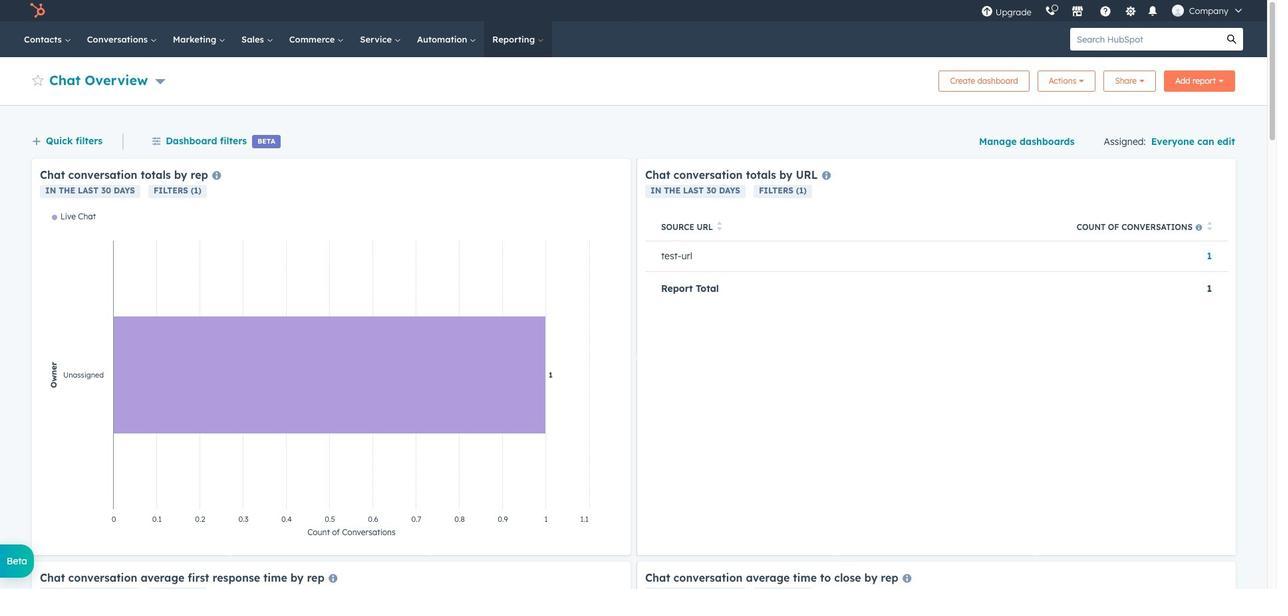Task type: vqa. For each thing, say whether or not it's contained in the screenshot.
second Press to sort. 'IMAGE'
yes



Task type: locate. For each thing, give the bounding box(es) containing it.
chat conversation totals by url element
[[638, 159, 1237, 556]]

jacob simon image
[[1173, 5, 1185, 17]]

1 horizontal spatial press to sort. element
[[1208, 222, 1213, 233]]

press to sort. image
[[718, 222, 723, 231], [1208, 222, 1213, 231]]

toggle series visibility region
[[52, 212, 96, 222]]

0 horizontal spatial press to sort. image
[[718, 222, 723, 231]]

marketplaces image
[[1072, 6, 1084, 18]]

0 horizontal spatial press to sort. element
[[718, 222, 723, 233]]

press to sort. element
[[718, 222, 723, 233], [1208, 222, 1213, 233]]

menu
[[975, 0, 1252, 21]]

banner
[[32, 67, 1236, 92]]

1 horizontal spatial press to sort. image
[[1208, 222, 1213, 231]]

chat conversation average time to close by rep element
[[638, 562, 1237, 590]]

chat conversation average first response time by rep element
[[32, 562, 631, 590]]



Task type: describe. For each thing, give the bounding box(es) containing it.
1 press to sort. element from the left
[[718, 222, 723, 233]]

interactive chart image
[[40, 212, 623, 548]]

Search HubSpot search field
[[1071, 28, 1221, 51]]

2 press to sort. image from the left
[[1208, 222, 1213, 231]]

2 press to sort. element from the left
[[1208, 222, 1213, 233]]

1 press to sort. image from the left
[[718, 222, 723, 231]]

chat conversation totals by rep element
[[32, 159, 631, 556]]



